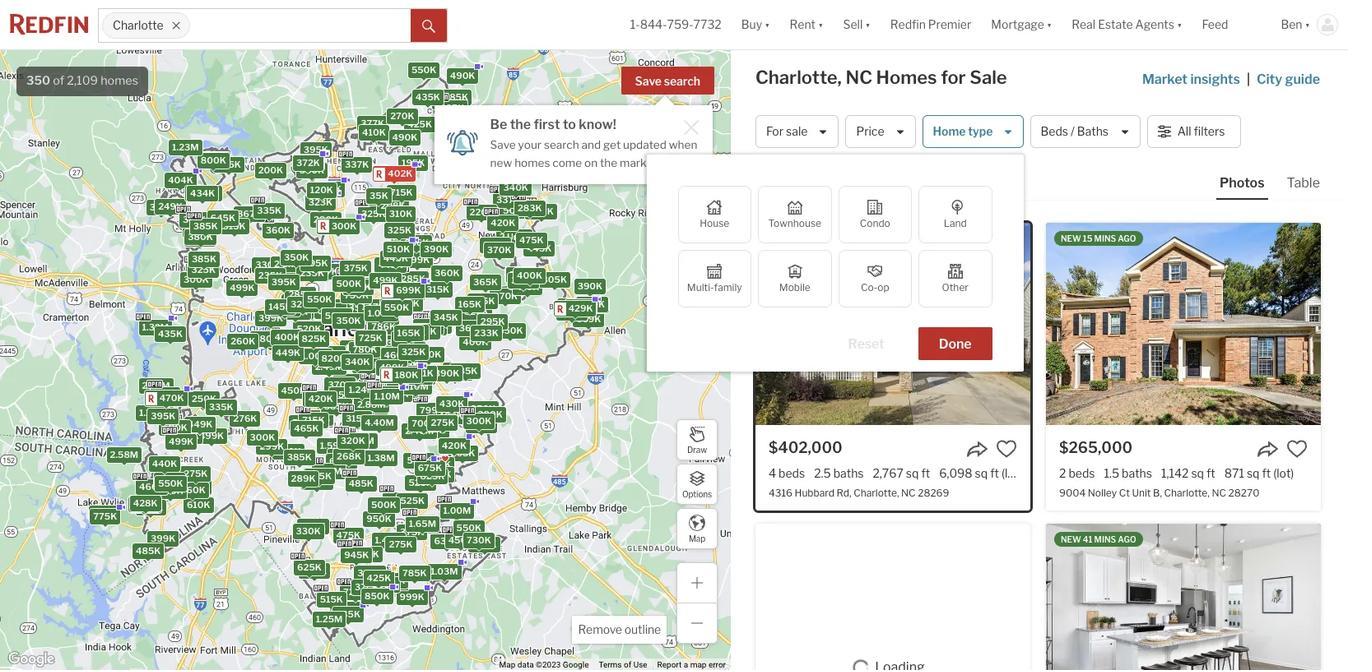 Task type: describe. For each thing, give the bounding box(es) containing it.
$402,000
[[769, 439, 843, 457]]

399k down 2.88m
[[346, 414, 371, 426]]

305k
[[542, 274, 567, 285]]

0 vertical spatial 650k
[[404, 378, 429, 390]]

0 vertical spatial 1.65m
[[395, 334, 422, 345]]

1.63m
[[374, 337, 401, 349]]

0 vertical spatial 330k
[[255, 260, 280, 271]]

425k up 195k
[[408, 118, 432, 130]]

0 vertical spatial 345k
[[434, 312, 458, 323]]

0 horizontal spatial 1.20m
[[315, 348, 342, 359]]

1 horizontal spatial 410k
[[516, 282, 539, 293]]

265k
[[451, 448, 475, 459]]

remove outline
[[578, 623, 661, 637]]

dialog containing reset
[[646, 155, 1023, 372]]

440k
[[152, 458, 177, 470]]

0 horizontal spatial 470k
[[159, 393, 184, 404]]

ft for 6,098 sq ft (lot)
[[990, 467, 999, 481]]

1 horizontal spatial 290k
[[384, 389, 409, 400]]

map region
[[0, 0, 742, 671]]

300k up '1.04m'
[[391, 294, 416, 306]]

be
[[490, 117, 507, 133]]

550k up 950k
[[386, 494, 411, 506]]

favorite button image
[[996, 439, 1017, 460]]

beds for $402,000
[[779, 467, 805, 481]]

0 horizontal spatial charlotte,
[[756, 67, 842, 88]]

370k down 404k
[[149, 201, 174, 213]]

1 vertical spatial 850k
[[365, 591, 390, 602]]

0 horizontal spatial 460k
[[139, 481, 164, 493]]

550k down 699k
[[384, 302, 409, 314]]

save your search and get updated when new homes come on the market.
[[490, 138, 697, 169]]

option group inside dialog
[[678, 186, 992, 308]]

404k
[[168, 175, 193, 186]]

charlotte, nc homes for sale
[[756, 67, 1007, 88]]

366k
[[511, 275, 536, 286]]

draw
[[687, 445, 707, 455]]

(lot) for $402,000
[[1002, 467, 1022, 481]]

2 horizontal spatial 315k
[[426, 284, 449, 295]]

baths for $402,000
[[833, 467, 864, 481]]

340k down 758k
[[331, 301, 356, 313]]

google
[[563, 661, 589, 670]]

280k
[[289, 290, 314, 302]]

2 units right 585k
[[326, 310, 356, 322]]

1 horizontal spatial 470k
[[343, 342, 368, 354]]

1 horizontal spatial 270k
[[390, 111, 414, 122]]

399k down the 520k
[[272, 336, 297, 348]]

0 horizontal spatial 490k
[[174, 423, 199, 435]]

1 vertical spatial 775k
[[93, 511, 117, 522]]

table
[[1287, 175, 1320, 191]]

220k
[[470, 207, 494, 218]]

370k down 361k
[[493, 290, 518, 302]]

report a map error
[[657, 661, 726, 670]]

sq for 2,767
[[906, 467, 919, 481]]

remove charlotte image
[[172, 21, 181, 30]]

340k down 699k
[[384, 301, 409, 312]]

300k down 276k
[[250, 432, 275, 443]]

1 horizontal spatial 545k
[[560, 307, 584, 318]]

2.58m
[[110, 450, 138, 461]]

999k
[[400, 592, 425, 603]]

445k down 510k
[[378, 259, 403, 271]]

all filters button
[[1147, 115, 1241, 148]]

charlotte
[[113, 18, 163, 32]]

(lot) for $265,000
[[1273, 467, 1294, 481]]

370k down 2.49m
[[328, 380, 352, 391]]

515k
[[320, 594, 343, 606]]

555k
[[472, 539, 497, 551]]

3d walkthrough
[[866, 234, 947, 244]]

625k
[[297, 562, 322, 574]]

0 horizontal spatial 435k
[[158, 329, 183, 340]]

250k
[[192, 394, 216, 405]]

406k
[[133, 500, 158, 511]]

1 horizontal spatial 1.10m
[[403, 381, 429, 393]]

499k left 595k
[[230, 282, 255, 294]]

0 horizontal spatial 235k
[[258, 270, 282, 281]]

redfin
[[815, 234, 846, 244]]

7732
[[693, 18, 722, 32]]

updated
[[623, 138, 667, 151]]

1 horizontal spatial 460k
[[180, 484, 206, 496]]

225k
[[308, 471, 332, 482]]

989k
[[426, 469, 451, 481]]

950k
[[367, 513, 392, 525]]

420k up 487k
[[491, 217, 515, 229]]

2 units up 595k
[[274, 259, 304, 270]]

0 horizontal spatial 337k
[[345, 159, 369, 170]]

on
[[584, 156, 598, 169]]

1 horizontal spatial 395k
[[271, 277, 296, 288]]

309k
[[390, 295, 415, 307]]

photo of 9004 nolley ct unit b, charlotte, nc 28270 image
[[1046, 223, 1321, 425]]

375k up 233k
[[471, 296, 495, 307]]

2 beds
[[1059, 467, 1095, 481]]

1 horizontal spatial 275k
[[389, 539, 413, 551]]

399k down 406k
[[151, 533, 175, 545]]

0 horizontal spatial 402k
[[133, 498, 158, 510]]

1 horizontal spatial 429k
[[568, 303, 593, 315]]

1 vertical spatial 365k
[[459, 323, 484, 334]]

to
[[563, 117, 576, 133]]

510k
[[387, 244, 410, 255]]

1 vertical spatial 545k
[[371, 580, 396, 591]]

other
[[942, 281, 969, 294]]

real estate agents ▾
[[1072, 18, 1182, 32]]

insights
[[1190, 72, 1240, 87]]

300k down 353k
[[184, 274, 209, 286]]

0 horizontal spatial 449k
[[188, 419, 213, 431]]

759-
[[667, 18, 693, 32]]

0 vertical spatial 365k
[[473, 276, 498, 288]]

340k up 283k
[[503, 182, 528, 194]]

1 horizontal spatial 465k
[[384, 350, 409, 361]]

425k left 200k on the top left of the page
[[217, 159, 241, 171]]

565k
[[292, 418, 317, 429]]

▾ for sell ▾
[[865, 18, 871, 32]]

375k up 610k
[[184, 481, 208, 493]]

550k down 648k
[[390, 384, 415, 396]]

9004
[[1059, 487, 1086, 500]]

1.45m
[[375, 535, 402, 547]]

1 horizontal spatial 490k
[[392, 132, 417, 143]]

a
[[684, 661, 688, 670]]

mortgage ▾
[[991, 18, 1052, 32]]

units left 1.17m
[[333, 310, 356, 322]]

0 vertical spatial 2.40m
[[306, 351, 335, 363]]

homes inside save your search and get updated when new homes come on the market.
[[514, 156, 550, 169]]

first
[[534, 117, 560, 133]]

579k
[[346, 280, 371, 292]]

2 vertical spatial 330k
[[296, 526, 321, 537]]

1 vertical spatial 1.20m
[[347, 435, 374, 447]]

550k down 440k
[[158, 478, 183, 490]]

445k up 518k
[[527, 242, 552, 254]]

save for save your search and get updated when new homes come on the market.
[[490, 138, 516, 151]]

0 horizontal spatial 850k
[[157, 475, 182, 487]]

2 vertical spatial 395k
[[151, 411, 176, 422]]

1 horizontal spatial 315k
[[346, 413, 369, 425]]

390k down 945k
[[357, 568, 382, 579]]

mobile
[[779, 281, 810, 294]]

sq for 871
[[1247, 467, 1260, 481]]

499k down 447k in the left of the page
[[169, 436, 194, 448]]

agents
[[1135, 18, 1174, 32]]

399k down 145k
[[258, 313, 283, 325]]

Other checkbox
[[918, 250, 992, 308]]

1 horizontal spatial 2,109
[[756, 171, 787, 185]]

260k
[[231, 336, 255, 347]]

9004 nolley ct unit b, charlotte, nc 28270
[[1059, 487, 1260, 500]]

359k
[[285, 296, 309, 308]]

1 vertical spatial 360k
[[435, 267, 460, 279]]

2 horizontal spatial 435k
[[415, 92, 440, 103]]

375k up "583k"
[[344, 263, 368, 274]]

House checkbox
[[678, 186, 751, 244]]

0 horizontal spatial 290k
[[314, 214, 338, 226]]

487k
[[509, 269, 533, 281]]

390k down the be
[[491, 159, 516, 170]]

sale
[[970, 67, 1007, 88]]

420k right 570k
[[132, 499, 156, 510]]

for
[[941, 67, 966, 88]]

land
[[944, 217, 967, 230]]

ago for new 15 mins ago
[[1118, 234, 1136, 244]]

0 vertical spatial 395k
[[304, 144, 328, 155]]

buy ▾ button
[[741, 0, 770, 49]]

1 horizontal spatial 675k
[[418, 463, 442, 474]]

300k up 289k
[[276, 446, 301, 457]]

ct
[[1119, 487, 1130, 500]]

0 horizontal spatial 345k
[[141, 487, 165, 498]]

375k up 120k
[[297, 157, 321, 168]]

map for map
[[689, 534, 705, 544]]

390k up "960k"
[[577, 281, 603, 292]]

28270
[[1228, 487, 1260, 500]]

1 vertical spatial 715k
[[302, 415, 325, 426]]

269k
[[446, 364, 470, 376]]

0 vertical spatial 1.00m
[[302, 350, 329, 362]]

done
[[939, 337, 972, 352]]

445k down 286k
[[383, 252, 408, 264]]

0 horizontal spatial 285k
[[288, 289, 313, 300]]

575k
[[306, 412, 330, 424]]

0 vertical spatial 402k
[[388, 168, 413, 180]]

feed button
[[1192, 0, 1271, 49]]

349k
[[283, 306, 308, 317]]

redfin premier
[[890, 18, 971, 32]]

208k
[[381, 200, 405, 212]]

0 horizontal spatial 410k
[[362, 127, 386, 138]]

photo of 4316 hubbard rd, charlotte, nc 28269 image
[[756, 223, 1030, 425]]

1 vertical spatial 330k
[[396, 287, 421, 299]]

terms of use link
[[599, 661, 647, 670]]

submit search image
[[422, 20, 435, 33]]

2 units down 404k
[[188, 187, 219, 199]]

300k down "1.59m"
[[334, 452, 359, 463]]

425k up 430k
[[446, 367, 470, 378]]

1 vertical spatial 750k
[[427, 459, 451, 471]]

1 vertical spatial 749k
[[370, 321, 394, 333]]

redfin
[[890, 18, 926, 32]]

388k
[[497, 153, 522, 165]]

©2023
[[536, 661, 561, 670]]

real estate agents ▾ button
[[1062, 0, 1192, 49]]

0 horizontal spatial 299k
[[260, 441, 284, 452]]

townhouse
[[768, 217, 821, 230]]

2 horizontal spatial 275k
[[431, 417, 455, 429]]

market insights | city guide
[[1142, 72, 1320, 87]]

1 vertical spatial 650k
[[380, 575, 405, 587]]

420k down the 670k
[[442, 441, 467, 452]]

457k
[[420, 322, 444, 333]]

350 of 2,109 homes
[[26, 73, 138, 88]]

reset button
[[827, 328, 905, 360]]

terms of use
[[599, 661, 647, 670]]

0 vertical spatial 360k
[[266, 224, 291, 236]]

4.40m
[[365, 417, 394, 429]]

new for new 15 mins ago
[[1061, 234, 1081, 244]]

0 horizontal spatial nc
[[846, 67, 872, 88]]

2 vertical spatial 750k
[[334, 604, 358, 615]]

units up 645k
[[196, 187, 219, 199]]

1 vertical spatial 345k
[[306, 393, 331, 405]]

0 vertical spatial homes
[[101, 73, 138, 88]]

0 vertical spatial 442k
[[188, 419, 213, 430]]

0 vertical spatial 475k
[[519, 235, 544, 246]]

house
[[700, 217, 729, 230]]

323k
[[308, 197, 333, 208]]

1 vertical spatial 450k
[[448, 535, 473, 547]]

1 horizontal spatial 235k
[[300, 268, 324, 279]]

Multi-family checkbox
[[678, 250, 751, 308]]

1 vertical spatial 165k
[[397, 327, 420, 339]]

0 horizontal spatial 270k
[[350, 353, 374, 365]]

remove
[[578, 623, 622, 637]]

762k
[[347, 281, 371, 293]]

2 horizontal spatial 335k
[[257, 205, 282, 217]]

2 horizontal spatial 460k
[[384, 350, 409, 361]]

sq for 6,098
[[975, 467, 988, 481]]

new for new 41 mins ago
[[1061, 535, 1081, 545]]

362k
[[132, 499, 156, 510]]

units down 283k
[[507, 231, 530, 243]]

2 vertical spatial 825k
[[355, 549, 379, 560]]

draw button
[[677, 420, 718, 461]]

favorite button checkbox for $265,000
[[1286, 439, 1308, 460]]

▾ for rent ▾
[[818, 18, 823, 32]]

1 vertical spatial 725k
[[359, 332, 383, 344]]

550k up 730k on the left bottom
[[456, 523, 482, 534]]

945k
[[344, 550, 369, 561]]

0 vertical spatial 725k
[[308, 297, 332, 308]]

1 horizontal spatial charlotte,
[[854, 487, 899, 500]]

Condo checkbox
[[838, 186, 912, 244]]

425k down 945k
[[367, 572, 391, 584]]

co-op
[[861, 281, 889, 294]]

Townhouse checkbox
[[758, 186, 832, 244]]

0 horizontal spatial 675k
[[329, 456, 354, 468]]

0 horizontal spatial 1.10m
[[374, 391, 400, 402]]

favorite button image
[[1286, 439, 1308, 460]]

2 vertical spatial 725k
[[343, 587, 367, 599]]



Task type: vqa. For each thing, say whether or not it's contained in the screenshot.
the within 'Save Your Search And Get Updated When New Homes Come On The Market.'
yes



Task type: locate. For each thing, give the bounding box(es) containing it.
3 sq from the left
[[1191, 467, 1204, 481]]

675k down "1.59m"
[[329, 456, 354, 468]]

410k up 35k
[[362, 127, 386, 138]]

2.5
[[814, 467, 831, 481]]

1 vertical spatial 1.65m
[[409, 518, 436, 530]]

homes
[[101, 73, 138, 88], [514, 156, 550, 169], [789, 171, 827, 185]]

sell
[[843, 18, 863, 32]]

1 horizontal spatial 337k
[[496, 194, 520, 206]]

1 vertical spatial mins
[[1094, 535, 1116, 545]]

435k
[[415, 92, 440, 103], [343, 277, 368, 288], [158, 329, 183, 340]]

5 ▾ from the left
[[1177, 18, 1182, 32]]

0 vertical spatial 850k
[[157, 475, 182, 487]]

2 favorite button checkbox from the left
[[1286, 439, 1308, 460]]

photos button
[[1216, 174, 1284, 200]]

1 sq from the left
[[906, 467, 919, 481]]

sell ▾ button
[[843, 0, 871, 49]]

new
[[1061, 234, 1081, 244], [1061, 535, 1081, 545]]

573k
[[346, 280, 371, 292]]

option group
[[678, 186, 992, 308]]

235k
[[300, 268, 324, 279], [258, 270, 282, 281]]

2 horizontal spatial 825k
[[420, 471, 445, 482]]

nc left homes
[[846, 67, 872, 88]]

1 (lot) from the left
[[1002, 467, 1022, 481]]

290k down 648k
[[384, 389, 409, 400]]

0 horizontal spatial save
[[490, 138, 516, 151]]

ago right 41
[[1118, 535, 1136, 545]]

1 vertical spatial homes
[[514, 156, 550, 169]]

0 horizontal spatial 360k
[[266, 224, 291, 236]]

2 baths from the left
[[1122, 467, 1152, 481]]

420k up 575k
[[308, 393, 333, 405]]

ben ▾
[[1281, 18, 1310, 32]]

of for 350
[[53, 73, 64, 88]]

homes down your
[[514, 156, 550, 169]]

725k up '780k'
[[359, 332, 383, 344]]

nolley
[[1088, 487, 1117, 500]]

340k down '780k'
[[345, 356, 370, 368]]

terms
[[599, 661, 622, 670]]

2 mins from the top
[[1094, 535, 1116, 545]]

0 horizontal spatial 465k
[[294, 423, 319, 435]]

475k up 945k
[[336, 530, 361, 542]]

1.5 baths
[[1104, 467, 1152, 481]]

0 vertical spatial 825k
[[302, 333, 326, 345]]

0 vertical spatial 285k
[[401, 273, 425, 285]]

850k left 999k at the bottom left of the page
[[365, 591, 390, 602]]

2 vertical spatial 335k
[[174, 430, 199, 442]]

ft for 2,767 sq ft
[[921, 467, 930, 481]]

0 vertical spatial 450k
[[281, 385, 306, 396]]

699k
[[396, 285, 421, 297]]

165k
[[458, 299, 481, 310], [397, 327, 420, 339]]

Mobile checkbox
[[758, 250, 832, 308]]

1.10m down 648k
[[374, 391, 400, 402]]

condo
[[860, 217, 890, 230]]

$265,000
[[1059, 439, 1133, 457]]

360k up 595k
[[266, 224, 291, 236]]

1 horizontal spatial 165k
[[458, 299, 481, 310]]

300k
[[331, 220, 357, 232], [184, 274, 209, 286], [391, 294, 416, 306], [466, 416, 492, 427], [250, 432, 275, 443], [276, 446, 301, 457], [334, 452, 359, 463]]

1 horizontal spatial 285k
[[401, 273, 425, 285]]

1 beds from the left
[[779, 467, 805, 481]]

460k up 428k
[[139, 481, 164, 493]]

1 horizontal spatial 449k
[[276, 347, 300, 359]]

0 vertical spatial 715k
[[390, 187, 413, 198]]

0 vertical spatial mins
[[1094, 234, 1116, 244]]

0 horizontal spatial 1.00m
[[302, 350, 329, 362]]

2.5 baths
[[814, 467, 864, 481]]

map inside button
[[689, 534, 705, 544]]

0 vertical spatial 290k
[[314, 214, 338, 226]]

1.38m
[[367, 452, 395, 464]]

2,767
[[873, 467, 904, 481]]

2 vertical spatial homes
[[789, 171, 827, 185]]

market
[[1142, 72, 1188, 87]]

300k right 199k
[[466, 416, 492, 427]]

city guide link
[[1257, 70, 1323, 90]]

option group containing house
[[678, 186, 992, 308]]

error
[[709, 661, 726, 670]]

605k
[[346, 280, 371, 292]]

460k down 1.63m
[[384, 350, 409, 361]]

ft left 871
[[1206, 467, 1215, 481]]

and
[[581, 138, 601, 151]]

1.65m
[[395, 334, 422, 345], [409, 518, 436, 530]]

2 sq from the left
[[975, 467, 988, 481]]

285k
[[401, 273, 425, 285], [288, 289, 313, 300], [453, 366, 478, 377]]

the right on
[[600, 156, 617, 169]]

ago for new 41 mins ago
[[1118, 535, 1136, 545]]

2.88m
[[357, 399, 386, 411]]

775k down '1.04m'
[[372, 322, 396, 333]]

28269
[[918, 487, 949, 500]]

mins for 41
[[1094, 535, 1116, 545]]

2 horizontal spatial 395k
[[304, 144, 328, 155]]

165k up 233k
[[458, 299, 481, 310]]

search down the 759-
[[664, 74, 700, 88]]

0 vertical spatial 315k
[[223, 221, 246, 232]]

2 ago from the top
[[1118, 535, 1136, 545]]

ft for 1,142 sq ft
[[1206, 467, 1215, 481]]

0 horizontal spatial 335k
[[174, 430, 199, 442]]

2 vertical spatial 345k
[[141, 487, 165, 498]]

0 vertical spatial 490k
[[450, 70, 475, 82]]

2 ▾ from the left
[[818, 18, 823, 32]]

478k
[[409, 368, 434, 379]]

save inside button
[[635, 74, 662, 88]]

status
[[875, 659, 933, 671]]

▾ right sell
[[865, 18, 871, 32]]

0 vertical spatial 335k
[[257, 205, 282, 217]]

charlotte, down 1,142 sq ft
[[1164, 487, 1210, 500]]

1 horizontal spatial 475k
[[519, 235, 544, 246]]

save inside save your search and get updated when new homes come on the market.
[[490, 138, 516, 151]]

4 sq from the left
[[1247, 467, 1260, 481]]

825k up 820k
[[302, 333, 326, 345]]

2.40m down 799k
[[405, 425, 434, 437]]

home type
[[933, 125, 993, 139]]

search inside save your search and get updated when new homes come on the market.
[[544, 138, 579, 151]]

465k up 1.35m
[[294, 423, 319, 435]]

2 units down 283k
[[499, 231, 530, 243]]

402k up 70k
[[388, 168, 413, 180]]

1 horizontal spatial 749k
[[370, 321, 394, 333]]

feed
[[1202, 18, 1228, 32]]

1 favorite button checkbox from the left
[[996, 439, 1017, 460]]

1 baths from the left
[[833, 467, 864, 481]]

335k up 276k
[[209, 401, 233, 413]]

1 new from the top
[[1061, 234, 1081, 244]]

/
[[1071, 125, 1075, 139]]

3d
[[866, 234, 878, 244]]

775k left 406k
[[93, 511, 117, 522]]

365k left 487k
[[473, 276, 498, 288]]

2 horizontal spatial 470k
[[417, 349, 441, 361]]

2,109
[[67, 73, 98, 88], [756, 171, 787, 185]]

1 horizontal spatial favorite button checkbox
[[1286, 439, 1308, 460]]

hubbard
[[795, 487, 834, 500]]

410k down 518k
[[516, 282, 539, 293]]

550k up 530k
[[307, 294, 332, 305]]

725k up 1.40m
[[308, 297, 332, 308]]

1.59m
[[320, 440, 347, 452]]

1 horizontal spatial baths
[[1122, 467, 1152, 481]]

rent ▾
[[790, 18, 823, 32]]

390k right 510k
[[424, 244, 449, 255]]

430k
[[439, 399, 464, 410]]

rent ▾ button
[[790, 0, 823, 49]]

0 horizontal spatial baths
[[833, 467, 864, 481]]

0 vertical spatial 337k
[[345, 159, 369, 170]]

of for terms
[[624, 661, 631, 670]]

1 ft from the left
[[921, 467, 930, 481]]

map for map data ©2023 google
[[499, 661, 515, 670]]

nc left '28270'
[[1212, 487, 1226, 500]]

listed
[[770, 234, 800, 244]]

4 ft from the left
[[1262, 467, 1271, 481]]

▾ for buy ▾
[[765, 18, 770, 32]]

Land checkbox
[[918, 186, 992, 244]]

Co-op checkbox
[[838, 250, 912, 308]]

956k
[[363, 348, 388, 359]]

2 new from the top
[[1061, 535, 1081, 545]]

0 vertical spatial 2,109
[[67, 73, 98, 88]]

ben
[[1281, 18, 1302, 32]]

470k up the 491k
[[417, 349, 441, 361]]

1 vertical spatial 395k
[[271, 277, 296, 288]]

1 vertical spatial 335k
[[209, 401, 233, 413]]

650k up 999k at the bottom left of the page
[[380, 575, 405, 587]]

4 ▾ from the left
[[1047, 18, 1052, 32]]

1 horizontal spatial nc
[[901, 487, 916, 500]]

1.03m
[[431, 567, 458, 578]]

800k
[[201, 155, 226, 167]]

1 vertical spatial 285k
[[288, 289, 313, 300]]

2 beds from the left
[[1069, 467, 1095, 481]]

295k
[[303, 258, 328, 269], [303, 258, 328, 270], [480, 316, 505, 327], [139, 502, 163, 513]]

units up 595k
[[282, 259, 304, 270]]

0 horizontal spatial 775k
[[93, 511, 117, 522]]

ft for 871 sq ft (lot)
[[1262, 467, 1271, 481]]

390k right the 491k
[[434, 368, 459, 379]]

homes up the townhouse option
[[789, 171, 827, 185]]

0 vertical spatial 299k
[[405, 254, 430, 266]]

850k down 440k
[[157, 475, 182, 487]]

0 vertical spatial 775k
[[372, 322, 396, 333]]

report a map error link
[[657, 661, 726, 670]]

1 horizontal spatial 335k
[[209, 401, 233, 413]]

360k down "1.59m"
[[307, 470, 332, 482]]

648k
[[389, 370, 414, 382]]

365k right 457k
[[459, 323, 484, 334]]

4
[[769, 467, 776, 481]]

6 ▾ from the left
[[1305, 18, 1310, 32]]

of right 350
[[53, 73, 64, 88]]

new left 15 at the right of the page
[[1061, 234, 1081, 244]]

395k
[[304, 144, 328, 155], [271, 277, 296, 288], [151, 411, 176, 422]]

ft down favorite button image
[[990, 467, 999, 481]]

1 horizontal spatial map
[[689, 534, 705, 544]]

402k
[[388, 168, 413, 180], [133, 498, 158, 510]]

the inside save your search and get updated when new homes come on the market.
[[600, 156, 617, 169]]

2 horizontal spatial 285k
[[453, 366, 478, 377]]

500k
[[503, 205, 528, 216], [336, 279, 362, 290], [318, 305, 343, 317], [162, 422, 188, 433], [371, 500, 397, 511], [300, 521, 326, 533]]

439k
[[302, 565, 327, 577]]

data
[[518, 661, 534, 670]]

345k
[[434, 312, 458, 323], [306, 393, 331, 405], [141, 487, 165, 498]]

options
[[682, 489, 712, 499]]

165k right 786k
[[397, 327, 420, 339]]

baths up rd,
[[833, 467, 864, 481]]

0 vertical spatial 410k
[[362, 127, 386, 138]]

799k
[[420, 405, 444, 416]]

sq right 871
[[1247, 467, 1260, 481]]

447k
[[188, 419, 213, 430]]

2.40m
[[306, 351, 335, 363], [405, 425, 434, 437]]

490k down '250k'
[[174, 423, 199, 435]]

▾ right the mortgage
[[1047, 18, 1052, 32]]

370k up 430k
[[443, 368, 467, 379]]

2 horizontal spatial 360k
[[435, 267, 460, 279]]

mins right 41
[[1094, 535, 1116, 545]]

518k
[[509, 269, 533, 281]]

300k down "323k"
[[331, 220, 357, 232]]

1.20m up 268k
[[347, 435, 374, 447]]

1 vertical spatial 1.00m
[[443, 505, 471, 517]]

photo of 4421 iron oak ln unit 338/adriana, charlotte, nc 28269 image
[[1046, 524, 1321, 671]]

1 ▾ from the left
[[765, 18, 770, 32]]

1 horizontal spatial 775k
[[372, 322, 396, 333]]

1 mins from the top
[[1094, 234, 1116, 244]]

search inside button
[[664, 74, 700, 88]]

1.65m up 630k
[[409, 518, 436, 530]]

725k
[[308, 297, 332, 308], [359, 332, 383, 344], [343, 587, 367, 599]]

(lot) down favorite button icon
[[1273, 467, 1294, 481]]

0 horizontal spatial 429k
[[395, 298, 420, 309]]

mins
[[1094, 234, 1116, 244], [1094, 535, 1116, 545]]

715k up the 208k
[[390, 187, 413, 198]]

825k
[[302, 333, 326, 345], [420, 471, 445, 482], [355, 549, 379, 560]]

475k down 283k
[[519, 235, 544, 246]]

1 horizontal spatial 330k
[[296, 526, 321, 537]]

285k up 699k
[[401, 273, 425, 285]]

370k up 487k
[[487, 245, 511, 256]]

0 vertical spatial 749k
[[203, 154, 227, 166]]

1 vertical spatial 2.40m
[[405, 425, 434, 437]]

2 vertical spatial 360k
[[307, 470, 332, 482]]

sell ▾ button
[[833, 0, 880, 49]]

270k down "898k"
[[350, 353, 374, 365]]

570k
[[92, 507, 117, 519]]

871 sq ft (lot)
[[1224, 467, 1294, 481]]

375k left 630k
[[400, 526, 424, 538]]

0 horizontal spatial 2.40m
[[306, 351, 335, 363]]

save for save search
[[635, 74, 662, 88]]

395k up 280k
[[271, 277, 296, 288]]

2 ft from the left
[[990, 467, 999, 481]]

1 vertical spatial map
[[499, 661, 515, 670]]

come
[[553, 156, 582, 169]]

465k down 1.63m
[[384, 350, 409, 361]]

385k
[[490, 160, 515, 172], [193, 221, 218, 232], [483, 240, 508, 251], [192, 253, 216, 265], [324, 400, 349, 412], [287, 452, 312, 464], [336, 609, 360, 620]]

1 ago from the top
[[1118, 234, 1136, 244]]

of left use
[[624, 661, 631, 670]]

homes down the charlotte
[[101, 73, 138, 88]]

▾ for mortgage ▾
[[1047, 18, 1052, 32]]

favorite button checkbox for $402,000
[[996, 439, 1017, 460]]

235k up 280k
[[300, 268, 324, 279]]

mortgage
[[991, 18, 1044, 32]]

370k down 945k
[[355, 582, 379, 594]]

335k down 200k on the top left of the page
[[257, 205, 282, 217]]

sq right 2,767
[[906, 467, 919, 481]]

1 horizontal spatial 299k
[[405, 254, 430, 266]]

op
[[877, 281, 889, 294]]

0 vertical spatial 750k
[[344, 290, 369, 301]]

786k
[[371, 321, 396, 332]]

1 horizontal spatial 825k
[[355, 549, 379, 560]]

None search field
[[190, 9, 411, 42]]

sq for 1,142
[[1191, 467, 1204, 481]]

1.24m
[[348, 385, 375, 396]]

2 horizontal spatial nc
[[1212, 487, 1226, 500]]

0 horizontal spatial 825k
[[302, 333, 326, 345]]

289k
[[291, 474, 316, 485]]

all filters
[[1177, 125, 1225, 139]]

0 vertical spatial 449k
[[276, 347, 300, 359]]

367k
[[237, 208, 262, 220]]

1.00m up 630k
[[443, 505, 471, 517]]

new left 41
[[1061, 535, 1081, 545]]

(lot) down favorite button image
[[1002, 467, 1022, 481]]

1 horizontal spatial 715k
[[390, 187, 413, 198]]

1.00m down the 520k
[[302, 350, 329, 362]]

of
[[53, 73, 64, 88], [624, 661, 631, 670]]

be the first to know! dialog
[[434, 95, 712, 184]]

320k
[[398, 246, 423, 258], [291, 299, 315, 310], [464, 306, 489, 317], [405, 371, 430, 383], [469, 420, 494, 431], [341, 436, 365, 447]]

all
[[1177, 125, 1191, 139]]

365k
[[473, 276, 498, 288], [459, 323, 484, 334]]

330k up 595k
[[255, 260, 280, 271]]

460k up 610k
[[180, 484, 206, 496]]

map button
[[677, 509, 718, 550]]

beds for $265,000
[[1069, 467, 1095, 481]]

460k
[[384, 350, 409, 361], [139, 481, 164, 493], [180, 484, 206, 496]]

645k
[[210, 213, 235, 224]]

▾ for ben ▾
[[1305, 18, 1310, 32]]

0 horizontal spatial 330k
[[255, 260, 280, 271]]

525k
[[367, 303, 391, 314], [325, 310, 349, 322], [409, 477, 433, 489], [400, 496, 425, 507]]

0 vertical spatial 275k
[[431, 417, 455, 429]]

1 vertical spatial 442k
[[133, 498, 158, 510]]

baths for $265,000
[[1122, 467, 1152, 481]]

0 vertical spatial map
[[689, 534, 705, 544]]

1 horizontal spatial 435k
[[343, 277, 368, 288]]

2 (lot) from the left
[[1273, 467, 1294, 481]]

3 ▾ from the left
[[865, 18, 871, 32]]

275k up 610k
[[184, 468, 208, 480]]

google image
[[4, 649, 58, 671]]

871
[[1224, 467, 1244, 481]]

670k
[[421, 424, 446, 436]]

1 vertical spatial the
[[600, 156, 617, 169]]

▾ right ben
[[1305, 18, 1310, 32]]

0 vertical spatial 435k
[[415, 92, 440, 103]]

rent
[[790, 18, 816, 32]]

mins for 15
[[1094, 234, 1116, 244]]

499k up 1.07m
[[380, 363, 404, 374]]

dialog
[[646, 155, 1023, 372]]

1.07m
[[367, 381, 394, 393]]

425k down 309k
[[412, 326, 437, 337]]

499k up 309k
[[373, 275, 398, 286]]

map down options
[[689, 534, 705, 544]]

favorite button checkbox
[[996, 439, 1017, 460], [1286, 439, 1308, 460]]

0 vertical spatial the
[[510, 117, 531, 133]]

550k up 537k
[[411, 65, 436, 76]]

ft
[[921, 467, 930, 481], [990, 467, 999, 481], [1206, 467, 1215, 481], [1262, 467, 1271, 481]]

490k up 537k
[[450, 70, 475, 82]]

mins right 15 at the right of the page
[[1094, 234, 1116, 244]]

399k down 447k in the left of the page
[[199, 431, 224, 442]]

585k
[[300, 304, 325, 315]]

2,109 right 350
[[67, 73, 98, 88]]

1 horizontal spatial 360k
[[307, 470, 332, 482]]

619k
[[154, 389, 177, 401]]

1 horizontal spatial of
[[624, 661, 631, 670]]

0 horizontal spatial favorite button checkbox
[[996, 439, 1017, 460]]

758k
[[346, 281, 371, 293]]

583k
[[346, 280, 371, 292]]

700k
[[412, 418, 437, 430]]

nc down 2,767 sq ft
[[901, 487, 916, 500]]

1 vertical spatial 402k
[[133, 498, 158, 510]]

1 vertical spatial 490k
[[392, 132, 417, 143]]

3 ft from the left
[[1206, 467, 1215, 481]]

2 horizontal spatial 345k
[[434, 312, 458, 323]]

0 vertical spatial search
[[664, 74, 700, 88]]

470k up "1.75m"
[[343, 342, 368, 354]]



